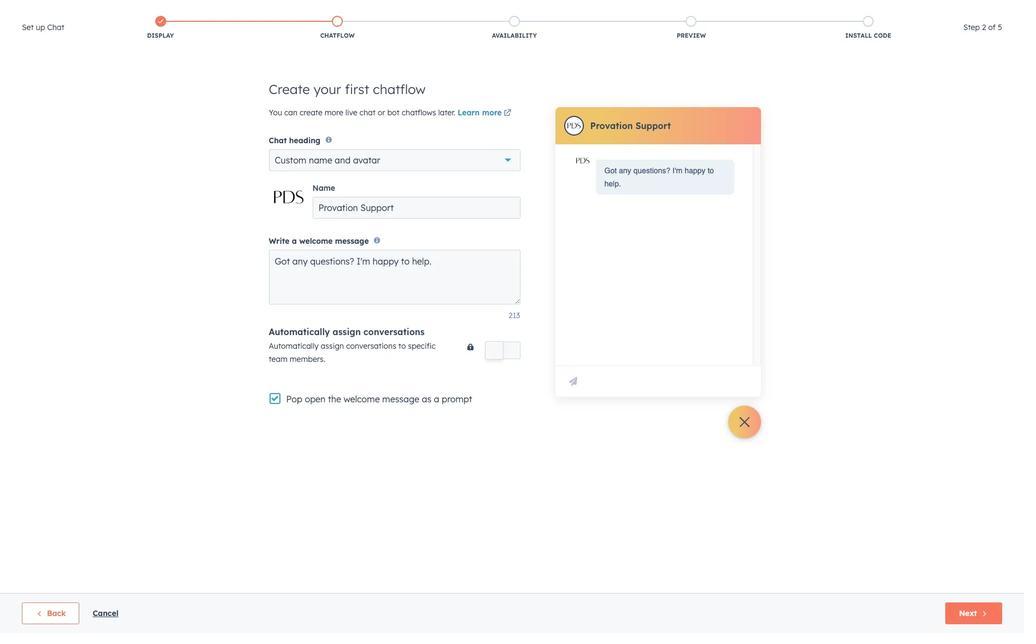 Task type: vqa. For each thing, say whether or not it's contained in the screenshot.
213
yes



Task type: describe. For each thing, give the bounding box(es) containing it.
got
[[605, 166, 617, 175]]

step 2 of 5
[[964, 22, 1003, 32]]

name
[[313, 183, 335, 193]]

1 vertical spatial assign
[[321, 341, 344, 351]]

1 vertical spatial conversations
[[346, 341, 397, 351]]

custom
[[275, 155, 307, 166]]

cancel
[[93, 609, 119, 619]]

provation
[[591, 120, 633, 131]]

settings image
[[860, 5, 870, 14]]

213
[[509, 311, 521, 320]]

provation support
[[591, 120, 671, 131]]

1 automatically from the top
[[269, 326, 330, 337]]

display
[[147, 32, 174, 39]]

and
[[335, 155, 351, 166]]

5 menu item from the left
[[873, 0, 893, 18]]

link opens in a new window image
[[504, 107, 512, 120]]

preview
[[677, 32, 706, 39]]

chatflows
[[402, 108, 436, 118]]

prompt
[[442, 394, 472, 405]]

learn more
[[458, 108, 502, 118]]

2
[[983, 22, 987, 32]]

set
[[22, 22, 34, 32]]

more inside learn more link
[[482, 108, 502, 118]]

custom name and avatar button
[[269, 150, 521, 171]]

list containing display
[[72, 14, 957, 42]]

write
[[269, 236, 290, 246]]

settings link
[[858, 3, 872, 14]]

questions?
[[634, 166, 671, 175]]

change
[[274, 190, 303, 200]]

1 horizontal spatial message
[[382, 394, 420, 405]]

or
[[378, 108, 385, 118]]

any
[[619, 166, 632, 175]]

you can create more live chat or bot chatflows later.
[[269, 108, 458, 118]]

search image
[[1002, 28, 1009, 36]]

1 more from the left
[[325, 108, 343, 118]]

chat heading
[[269, 136, 321, 146]]

set up chat
[[22, 22, 64, 32]]

chatflow
[[373, 81, 426, 97]]

chat inside set up chat heading
[[47, 22, 64, 32]]

1 vertical spatial chat
[[269, 136, 287, 146]]

first
[[345, 81, 369, 97]]

open
[[305, 394, 326, 405]]

step
[[964, 22, 980, 32]]

to inside the got any questions? i'm happy to help.
[[708, 166, 714, 175]]

automatically assign conversations automatically assign conversations to specific team members.
[[269, 326, 436, 364]]

learn more link
[[458, 107, 514, 120]]

agent says: got any questions? i'm happy to help. element
[[605, 164, 726, 190]]

up
[[36, 22, 45, 32]]

1 vertical spatial a
[[434, 394, 440, 405]]

of
[[989, 22, 996, 32]]

the
[[328, 394, 341, 405]]

Search HubSpot search field
[[871, 23, 1005, 42]]

can
[[284, 108, 298, 118]]

chatflow
[[320, 32, 355, 39]]

set up chat heading
[[22, 21, 64, 34]]

happy
[[685, 166, 706, 175]]

as
[[422, 394, 432, 405]]

live
[[346, 108, 358, 118]]

avatar
[[353, 155, 380, 166]]

change photo button
[[269, 178, 308, 221]]

custom name and avatar
[[275, 155, 380, 166]]

availability list item
[[426, 14, 603, 42]]



Task type: locate. For each thing, give the bounding box(es) containing it.
2 more from the left
[[482, 108, 502, 118]]

a
[[292, 236, 297, 246], [434, 394, 440, 405]]

0 vertical spatial conversations
[[364, 326, 425, 337]]

i'm
[[673, 166, 683, 175]]

to inside automatically assign conversations automatically assign conversations to specific team members.
[[399, 341, 406, 351]]

1 horizontal spatial to
[[708, 166, 714, 175]]

conversations left specific
[[346, 341, 397, 351]]

list
[[72, 14, 957, 42]]

0 vertical spatial message
[[335, 236, 369, 246]]

1 vertical spatial automatically
[[269, 341, 319, 351]]

more left link opens in a new window image
[[482, 108, 502, 118]]

more
[[325, 108, 343, 118], [482, 108, 502, 118]]

back button
[[22, 603, 80, 625]]

support
[[636, 120, 671, 131]]

create
[[269, 81, 310, 97]]

a right "as" in the left of the page
[[434, 394, 440, 405]]

menu item
[[746, 0, 790, 18], [790, 0, 811, 18], [811, 0, 836, 18], [836, 0, 857, 18], [873, 0, 893, 18]]

welcome right the
[[344, 394, 380, 405]]

link opens in a new window image
[[504, 109, 512, 118]]

next
[[960, 609, 978, 619]]

0 horizontal spatial to
[[399, 341, 406, 351]]

chat up custom
[[269, 136, 287, 146]]

a right write
[[292, 236, 297, 246]]

to
[[708, 166, 714, 175], [399, 341, 406, 351]]

cancel button
[[93, 607, 119, 620]]

install code list item
[[780, 14, 957, 42]]

availability
[[492, 32, 537, 39]]

3 menu item from the left
[[811, 0, 836, 18]]

0 vertical spatial automatically
[[269, 326, 330, 337]]

later.
[[438, 108, 456, 118]]

heading
[[289, 136, 321, 146]]

1 vertical spatial message
[[382, 394, 420, 405]]

conversations up specific
[[364, 326, 425, 337]]

1 vertical spatial welcome
[[344, 394, 380, 405]]

search button
[[996, 23, 1015, 42]]

message
[[335, 236, 369, 246], [382, 394, 420, 405]]

welcome
[[299, 236, 333, 246], [344, 394, 380, 405]]

0 vertical spatial welcome
[[299, 236, 333, 246]]

automatically
[[269, 326, 330, 337], [269, 341, 319, 351]]

assign
[[333, 326, 361, 337], [321, 341, 344, 351]]

learn
[[458, 108, 480, 118]]

display completed list item
[[72, 14, 249, 42]]

0 vertical spatial chat
[[47, 22, 64, 32]]

got any questions? i'm happy to help.
[[605, 166, 714, 188]]

chat
[[47, 22, 64, 32], [269, 136, 287, 146]]

1 vertical spatial to
[[399, 341, 406, 351]]

name
[[309, 155, 332, 166]]

4 menu item from the left
[[836, 0, 857, 18]]

to right 'happy'
[[708, 166, 714, 175]]

2 menu item from the left
[[790, 0, 811, 18]]

photo
[[277, 200, 300, 209]]

pop
[[286, 394, 303, 405]]

1 horizontal spatial a
[[434, 394, 440, 405]]

2 automatically from the top
[[269, 341, 319, 351]]

you
[[269, 108, 282, 118]]

install code
[[846, 32, 892, 39]]

your
[[314, 81, 341, 97]]

help.
[[605, 179, 621, 188]]

pop open the welcome message as a prompt
[[286, 394, 472, 405]]

team
[[269, 354, 288, 364]]

0 horizontal spatial chat
[[47, 22, 64, 32]]

0 horizontal spatial a
[[292, 236, 297, 246]]

0 horizontal spatial more
[[325, 108, 343, 118]]

welcome right write
[[299, 236, 333, 246]]

1 horizontal spatial welcome
[[344, 394, 380, 405]]

write a welcome message
[[269, 236, 369, 246]]

Name text field
[[313, 197, 521, 219]]

chat right up
[[47, 22, 64, 32]]

change photo
[[274, 190, 303, 209]]

1 menu item from the left
[[746, 0, 790, 18]]

chat
[[360, 108, 376, 118]]

code
[[874, 32, 892, 39]]

to left specific
[[399, 341, 406, 351]]

Write a welcome message text field
[[269, 250, 521, 305]]

0 vertical spatial a
[[292, 236, 297, 246]]

0 vertical spatial to
[[708, 166, 714, 175]]

members.
[[290, 354, 325, 364]]

menu
[[746, 0, 1012, 18]]

next button
[[946, 603, 1003, 625]]

back
[[47, 609, 66, 619]]

create your first chatflow
[[269, 81, 426, 97]]

5
[[998, 22, 1003, 32]]

preview list item
[[603, 14, 780, 42]]

install
[[846, 32, 873, 39]]

0 horizontal spatial welcome
[[299, 236, 333, 246]]

0 horizontal spatial message
[[335, 236, 369, 246]]

bot
[[388, 108, 400, 118]]

1 horizontal spatial chat
[[269, 136, 287, 146]]

specific
[[408, 341, 436, 351]]

more left the live
[[325, 108, 343, 118]]

create
[[300, 108, 323, 118]]

1 horizontal spatial more
[[482, 108, 502, 118]]

conversations
[[364, 326, 425, 337], [346, 341, 397, 351]]

chatflow list item
[[249, 14, 426, 42]]

0 vertical spatial assign
[[333, 326, 361, 337]]



